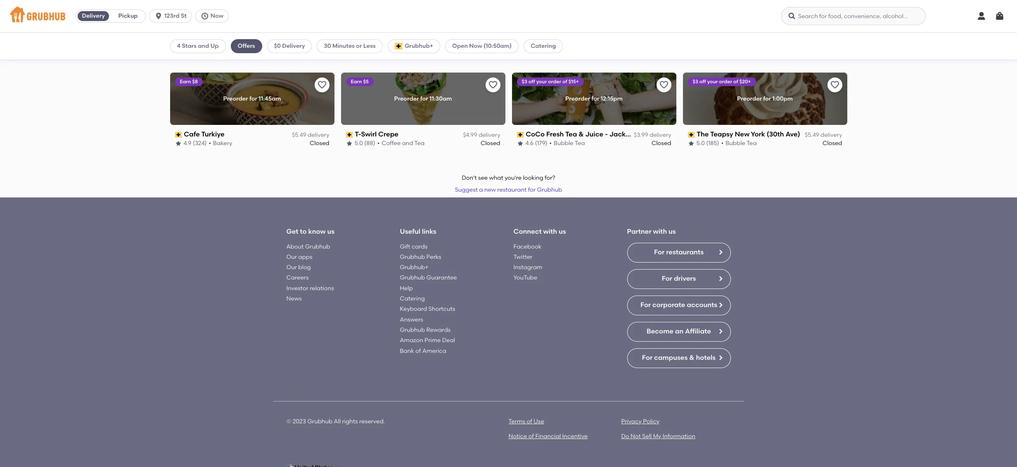 Task type: vqa. For each thing, say whether or not it's contained in the screenshot.
T-Swirl Crepe •
yes



Task type: describe. For each thing, give the bounding box(es) containing it.
fresh for coco fresh tea & juice - jackson heights
[[546, 131, 564, 139]]

bakery for bake
[[378, 47, 397, 54]]

you're
[[505, 175, 522, 182]]

do not sell my information link
[[621, 434, 695, 441]]

main navigation navigation
[[0, 0, 1017, 33]]

delivery for leidylicious bake shop
[[479, 38, 500, 45]]

bubble for coco
[[554, 140, 573, 147]]

grubhub+ link
[[400, 264, 428, 271]]

up
[[210, 43, 219, 50]]

subscription pass image for t-swirl crepe
[[346, 132, 353, 138]]

(185)
[[706, 140, 719, 147]]

3.6
[[354, 47, 363, 54]]

ave)
[[786, 131, 800, 139]]

11:30am
[[429, 95, 452, 102]]

of left '$20+'
[[733, 79, 738, 85]]

1 horizontal spatial york
[[751, 131, 765, 139]]

min for leidylicious bake shop
[[490, 47, 500, 54]]

$3.99 delivery
[[634, 132, 671, 139]]

stars
[[182, 43, 197, 50]]

amazon prime deal link
[[400, 337, 455, 344]]

(4)
[[364, 47, 371, 54]]

minutes
[[332, 43, 355, 50]]

earn for t-
[[351, 79, 362, 85]]

use
[[534, 419, 544, 426]]

1 our from the top
[[286, 254, 297, 261]]

bagel
[[231, 37, 250, 45]]

deal
[[442, 337, 455, 344]]

about
[[286, 243, 304, 250]]

useful links
[[400, 228, 436, 236]]

• for coco fresh tea & juice - jackson heights
[[549, 140, 552, 147]]

• bubble tea down the coco fresh tea & juice - bayside at right top
[[550, 47, 585, 54]]

star icon image left "4.7"
[[517, 47, 523, 54]]

become
[[647, 328, 673, 336]]

connect with us
[[513, 228, 566, 236]]

$0
[[274, 43, 281, 50]]

$5.49 delivery for new york city bagel & coffee house
[[292, 38, 329, 45]]

us for partner with us
[[669, 228, 676, 236]]

for inside button
[[528, 187, 536, 194]]

save this restaurant image for cafe turkiye
[[317, 80, 327, 90]]

careers link
[[286, 275, 309, 282]]

know
[[308, 228, 326, 236]]

$3 for coco
[[522, 79, 527, 85]]

star icon image for the teapsy new york (30th ave)
[[688, 140, 694, 147]]

4.9 (324)
[[184, 140, 207, 147]]

not
[[630, 434, 641, 441]]

for for coco fresh tea & juice - jackson heights
[[591, 95, 599, 102]]

off for coco
[[528, 79, 535, 85]]

perks
[[426, 254, 441, 261]]

affiliate
[[685, 328, 711, 336]]

5.0 (88)
[[354, 140, 375, 147]]

for corporate accounts link
[[627, 296, 731, 316]]

subscription pass image for new york city bagel & coffee house
[[175, 39, 182, 45]]

of left $15+
[[562, 79, 567, 85]]

for?
[[545, 175, 555, 182]]

closed for crepe
[[481, 140, 500, 147]]

gift cards link
[[400, 243, 428, 250]]

save this restaurant button for tea
[[656, 78, 671, 93]]

pickup button
[[111, 9, 145, 23]]

instagram
[[513, 264, 542, 271]]

0 horizontal spatial coffee
[[258, 37, 280, 45]]

$5.49 delivery for the teapsy new york (30th ave)
[[805, 132, 842, 139]]

grubhub plus flag logo image
[[395, 43, 403, 50]]

save this restaurant image
[[488, 80, 498, 90]]

for restaurants
[[654, 249, 704, 257]]

(324)
[[193, 140, 207, 147]]

blog
[[298, 264, 311, 271]]

right image for for corporate accounts
[[717, 302, 724, 309]]

delivery for coco fresh tea & juice - jackson heights
[[649, 132, 671, 139]]

1 closed from the left
[[310, 140, 329, 147]]

0 vertical spatial york
[[200, 37, 214, 45]]

juice for jackson
[[585, 131, 603, 139]]

preorder for 12:15pm
[[565, 95, 623, 102]]

for restaurants link
[[627, 243, 731, 263]]

0 vertical spatial catering
[[531, 43, 556, 50]]

save this restaurant image for coco fresh tea & juice - jackson heights
[[659, 80, 669, 90]]

catering inside gift cards grubhub perks grubhub+ grubhub guarantee help catering keyboard shortcuts answers grubhub rewards amazon prime deal bank of america
[[400, 296, 425, 303]]

1 horizontal spatial svg image
[[977, 11, 986, 21]]

12:15pm
[[601, 95, 623, 102]]

of right notice
[[528, 434, 534, 441]]

grubhub rewards link
[[400, 327, 451, 334]]

right image for become an affiliate
[[717, 329, 724, 335]]

earn for cafe
[[180, 79, 191, 85]]

about grubhub link
[[286, 243, 330, 250]]

preorder for coco fresh tea & juice - jackson heights
[[565, 95, 590, 102]]

about grubhub our apps our blog careers investor relations news
[[286, 243, 334, 303]]

2 our from the top
[[286, 264, 297, 271]]

4.7 (168)
[[525, 47, 547, 54]]

123rd st
[[164, 12, 187, 19]]

$8
[[192, 79, 198, 85]]

the
[[697, 131, 709, 139]]

notice of financial incentive link
[[509, 434, 588, 441]]

and for tea
[[402, 140, 413, 147]]

for drivers
[[662, 275, 696, 283]]

grubhub inside button
[[537, 187, 562, 194]]

with for connect
[[543, 228, 557, 236]]

for campuses & hotels link
[[627, 349, 731, 369]]

youtube
[[513, 275, 537, 282]]

investor
[[286, 285, 308, 292]]

partner
[[627, 228, 651, 236]]

Search for food, convenience, alcohol... search field
[[781, 7, 926, 25]]

30–45 for leidylicious bake shop
[[471, 47, 488, 54]]

all
[[334, 419, 341, 426]]

city
[[216, 37, 229, 45]]

subscription pass image for coco fresh tea & juice - bayside
[[517, 39, 524, 45]]

for for t-swirl crepe
[[420, 95, 428, 102]]

coco fresh tea & juice - bayside link
[[517, 37, 671, 46]]

your for coco
[[536, 79, 547, 85]]

delivery for cafe turkiye
[[308, 132, 329, 139]]

& left hotels
[[689, 354, 694, 362]]

$3 off your order of $15+
[[522, 79, 579, 85]]

bakery for turkiye
[[213, 140, 232, 147]]

help link
[[400, 285, 413, 292]]

& right 'bagel'
[[251, 37, 256, 45]]

& down preorder for 12:15pm
[[579, 131, 584, 139]]

$3 off your order of $20+
[[693, 79, 751, 85]]

1 vertical spatial delivery
[[282, 43, 305, 50]]

• for leidylicious bake shop
[[373, 47, 376, 54]]

30–45 for new york city bagel & coffee house
[[300, 47, 317, 54]]

for for the teapsy new york (30th ave)
[[763, 95, 771, 102]]

$20+
[[739, 79, 751, 85]]

1 save this restaurant button from the left
[[314, 78, 329, 93]]

for for for campuses & hotels
[[642, 354, 652, 362]]

30 minutes or less
[[324, 43, 376, 50]]

star icon image for coco fresh tea & juice - jackson heights
[[517, 140, 523, 147]]

bayside
[[609, 37, 635, 45]]

(10:50am)
[[483, 43, 512, 50]]

grubhub perks link
[[400, 254, 441, 261]]

save this restaurant image for the teapsy new york (30th ave)
[[830, 80, 840, 90]]

©
[[286, 419, 291, 426]]

$5.49 for the teapsy new york (30th ave)
[[805, 132, 819, 139]]

0 horizontal spatial new
[[184, 37, 199, 45]]

subscription pass image for coco fresh tea & juice - jackson heights
[[517, 132, 524, 138]]

0 horizontal spatial 11:45am
[[259, 95, 281, 102]]

earn $5
[[351, 79, 369, 85]]

relations
[[310, 285, 334, 292]]

sell
[[642, 434, 652, 441]]

svg image inside 123rd st button
[[154, 12, 163, 20]]

(179)
[[535, 140, 547, 147]]

accounts
[[687, 302, 717, 309]]

$4.99 delivery for t-swirl crepe
[[463, 132, 500, 139]]

right image for for drivers
[[717, 276, 724, 282]]

a
[[479, 187, 483, 194]]

subscription pass image for cafe turkiye
[[175, 132, 182, 138]]

4.6 for new york city bagel & coffee house
[[184, 47, 192, 54]]

gift
[[400, 243, 410, 250]]

twitter
[[513, 254, 532, 261]]

for for cafe turkiye
[[249, 95, 257, 102]]

open now (10:50am)
[[452, 43, 512, 50]]

links
[[422, 228, 436, 236]]

5.0 for the
[[696, 140, 705, 147]]

hotels
[[696, 354, 716, 362]]

• bubble tea for the
[[721, 140, 757, 147]]

$3 for the
[[693, 79, 698, 85]]

save this restaurant button for new
[[827, 78, 842, 93]]

facebook
[[513, 243, 541, 250]]

preorder for cafe turkiye
[[223, 95, 248, 102]]

suggest a new restaurant for grubhub button
[[451, 183, 566, 198]]

financial
[[535, 434, 561, 441]]

cards
[[412, 243, 428, 250]]

bubble down the coco fresh tea & juice - bayside at right top
[[554, 47, 574, 54]]

for for for restaurants
[[654, 249, 665, 257]]

grubhub down 'gift cards' link
[[400, 254, 425, 261]]



Task type: locate. For each thing, give the bounding box(es) containing it.
0 vertical spatial $4.99
[[463, 38, 477, 45]]

bakery for york
[[216, 47, 235, 54]]

of right the bank
[[415, 348, 421, 355]]

1 coco from the top
[[526, 37, 545, 45]]

coco up 4.7 (168)
[[526, 37, 545, 45]]

1 horizontal spatial now
[[469, 43, 482, 50]]

• for new york city bagel & coffee house
[[211, 47, 214, 54]]

• bakery for turkiye
[[209, 140, 232, 147]]

for left the drivers
[[662, 275, 672, 283]]

- left bayside
[[605, 37, 608, 45]]

1 5.0 from the left
[[354, 140, 363, 147]]

right image for for campuses & hotels
[[717, 355, 724, 362]]

grubhub+ inside gift cards grubhub perks grubhub+ grubhub guarantee help catering keyboard shortcuts answers grubhub rewards amazon prime deal bank of america
[[400, 264, 428, 271]]

2 juice from the top
[[585, 131, 603, 139]]

- left jackson
[[605, 131, 608, 139]]

preorder for t-swirl crepe
[[394, 95, 419, 102]]

• bakery for york
[[211, 47, 235, 54]]

2 $3 from the left
[[693, 79, 698, 85]]

subscription pass image left the
[[688, 132, 695, 138]]

0 vertical spatial our
[[286, 254, 297, 261]]

1 horizontal spatial min
[[490, 47, 500, 54]]

• for t-swirl crepe
[[377, 140, 380, 147]]

rights
[[342, 419, 358, 426]]

1 with from the left
[[543, 228, 557, 236]]

-
[[605, 37, 608, 45], [605, 131, 608, 139]]

coco for coco fresh tea & juice - bayside
[[526, 37, 545, 45]]

star icon image left 4.9
[[175, 140, 181, 147]]

4 save this restaurant button from the left
[[827, 78, 842, 93]]

catering up $3 off your order of $15+
[[531, 43, 556, 50]]

$4.99 for shop
[[463, 38, 477, 45]]

facebook link
[[513, 243, 541, 250]]

1 horizontal spatial $3
[[693, 79, 698, 85]]

1 horizontal spatial and
[[402, 140, 413, 147]]

delivery for t-swirl crepe
[[479, 132, 500, 139]]

0 horizontal spatial save this restaurant image
[[317, 80, 327, 90]]

0 vertical spatial new
[[184, 37, 199, 45]]

0 horizontal spatial us
[[327, 228, 334, 236]]

your down (168)
[[536, 79, 547, 85]]

right image inside for restaurants link
[[717, 249, 724, 256]]

fresh
[[546, 37, 564, 45], [546, 131, 564, 139]]

now inside now button
[[211, 12, 223, 19]]

0 vertical spatial 4.6
[[184, 47, 192, 54]]

and right (88)
[[402, 140, 413, 147]]

0 horizontal spatial your
[[536, 79, 547, 85]]

2 closed from the left
[[481, 140, 500, 147]]

2 vertical spatial right image
[[717, 355, 724, 362]]

0 horizontal spatial order
[[548, 79, 561, 85]]

new right "teapsy" on the right of the page
[[735, 131, 749, 139]]

with for partner
[[653, 228, 667, 236]]

• down turkiye
[[209, 140, 211, 147]]

suggest
[[455, 187, 478, 194]]

house
[[282, 37, 302, 45]]

order left $15+
[[548, 79, 561, 85]]

coffee down the crepe
[[382, 140, 401, 147]]

min left minutes
[[319, 47, 329, 54]]

grubhub left all
[[307, 419, 332, 426]]

min for new york city bagel & coffee house
[[319, 47, 329, 54]]

grubhub down grubhub+ link at the left
[[400, 275, 425, 282]]

0 vertical spatial 11:45am
[[771, 2, 794, 9]]

for left campuses
[[642, 354, 652, 362]]

• bubble tea right (179)
[[549, 140, 585, 147]]

delivery for the teapsy new york (30th ave)
[[820, 132, 842, 139]]

shop
[[413, 37, 429, 45]]

order for teapsy
[[719, 79, 732, 85]]

1 vertical spatial 4.6
[[525, 140, 534, 147]]

now up city
[[211, 12, 223, 19]]

0 vertical spatial coffee
[[258, 37, 280, 45]]

1 right image from the top
[[717, 302, 724, 309]]

right image inside for drivers link
[[717, 276, 724, 282]]

order for fresh
[[548, 79, 561, 85]]

investor relations link
[[286, 285, 334, 292]]

• right (168)
[[550, 47, 552, 54]]

grubhub+ right grubhub plus flag logo at the top left of the page
[[405, 43, 433, 50]]

0 vertical spatial fresh
[[546, 37, 564, 45]]

2 right image from the top
[[717, 276, 724, 282]]

2 30–45 min from the left
[[471, 47, 500, 54]]

grubhub down know
[[305, 243, 330, 250]]

right image
[[717, 302, 724, 309], [717, 329, 724, 335], [717, 355, 724, 362]]

2 $4.99 delivery from the top
[[463, 132, 500, 139]]

4.6 right 4 on the top left of the page
[[184, 47, 192, 54]]

• right (2551)
[[211, 47, 214, 54]]

closed for new
[[823, 140, 842, 147]]

preorder
[[736, 2, 761, 9], [223, 95, 248, 102], [394, 95, 419, 102], [565, 95, 590, 102], [737, 95, 762, 102]]

2 30–45 from the left
[[471, 47, 488, 54]]

• right '(4)'
[[373, 47, 376, 54]]

preorder for the teapsy new york (30th ave)
[[737, 95, 762, 102]]

1 vertical spatial 11:45am
[[259, 95, 281, 102]]

5.0 for t-
[[354, 140, 363, 147]]

coco
[[526, 37, 545, 45], [526, 131, 545, 139]]

0 horizontal spatial york
[[200, 37, 214, 45]]

svg image
[[977, 11, 986, 21], [201, 12, 209, 20]]

delivery
[[308, 38, 329, 45], [479, 38, 500, 45], [308, 132, 329, 139], [479, 132, 500, 139], [649, 132, 671, 139], [820, 132, 842, 139]]

$4.99 for crepe
[[463, 132, 477, 139]]

1 horizontal spatial 5.0
[[696, 140, 705, 147]]

& left bayside
[[579, 37, 584, 45]]

guarantee
[[426, 275, 457, 282]]

fresh up (168)
[[546, 37, 564, 45]]

save this restaurant image
[[317, 80, 327, 90], [659, 80, 669, 90], [830, 80, 840, 90]]

$4.99 delivery
[[463, 38, 500, 45], [463, 132, 500, 139]]

for for for corporate accounts
[[640, 302, 651, 309]]

1 horizontal spatial preorder for 11:45am
[[736, 2, 794, 9]]

now
[[211, 12, 223, 19], [469, 43, 482, 50]]

30–45 min
[[300, 47, 329, 54], [471, 47, 500, 54]]

star icon image for cafe turkiye
[[175, 140, 181, 147]]

get to know us
[[286, 228, 334, 236]]

delivery
[[82, 12, 105, 19], [282, 43, 305, 50]]

delivery button
[[76, 9, 111, 23]]

america
[[422, 348, 446, 355]]

0 vertical spatial now
[[211, 12, 223, 19]]

see
[[478, 175, 488, 182]]

1 fresh from the top
[[546, 37, 564, 45]]

subscription pass image inside coco fresh tea & juice - bayside link
[[517, 39, 524, 45]]

0 vertical spatial right image
[[717, 302, 724, 309]]

us right connect
[[559, 228, 566, 236]]

gift cards grubhub perks grubhub+ grubhub guarantee help catering keyboard shortcuts answers grubhub rewards amazon prime deal bank of america
[[400, 243, 457, 355]]

30–45 left 30
[[300, 47, 317, 54]]

0 horizontal spatial 30–45 min
[[300, 47, 329, 54]]

3 closed from the left
[[652, 140, 671, 147]]

bank of america link
[[400, 348, 446, 355]]

delivery right "$0"
[[282, 43, 305, 50]]

1 juice from the top
[[585, 37, 603, 45]]

3 right image from the top
[[717, 355, 724, 362]]

1 30–45 from the left
[[300, 47, 317, 54]]

grubhub down for?
[[537, 187, 562, 194]]

fresh up (179)
[[546, 131, 564, 139]]

teapsy
[[710, 131, 733, 139]]

our up careers
[[286, 264, 297, 271]]

star icon image for new york city bagel & coffee house
[[175, 47, 181, 54]]

2 min from the left
[[490, 47, 500, 54]]

right image inside become an affiliate link
[[717, 329, 724, 335]]

1 vertical spatial $4.99 delivery
[[463, 132, 500, 139]]

juice
[[585, 37, 603, 45], [585, 131, 603, 139]]

catering up "keyboard"
[[400, 296, 425, 303]]

3 us from the left
[[669, 228, 676, 236]]

30–45 right 'open' on the left top
[[471, 47, 488, 54]]

0 horizontal spatial and
[[198, 43, 209, 50]]

for down partner with us
[[654, 249, 665, 257]]

1 order from the left
[[548, 79, 561, 85]]

30–45 min down house at the left top of the page
[[300, 47, 329, 54]]

bank
[[400, 348, 414, 355]]

0 horizontal spatial off
[[528, 79, 535, 85]]

1 min from the left
[[319, 47, 329, 54]]

1 horizontal spatial catering
[[531, 43, 556, 50]]

$5.49 delivery for cafe turkiye
[[292, 132, 329, 139]]

coco up 4.6 (179)
[[526, 131, 545, 139]]

min left "4.7"
[[490, 47, 500, 54]]

bubble for the
[[726, 140, 745, 147]]

1 vertical spatial -
[[605, 131, 608, 139]]

2 your from the left
[[707, 79, 718, 85]]

privacy policy link
[[621, 419, 659, 426]]

• right (88)
[[377, 140, 380, 147]]

your for the
[[707, 79, 718, 85]]

1 horizontal spatial coffee
[[382, 140, 401, 147]]

york left (30th
[[751, 131, 765, 139]]

1 horizontal spatial save this restaurant image
[[659, 80, 669, 90]]

4.6 left (179)
[[525, 140, 534, 147]]

123rd st button
[[149, 9, 195, 23]]

juice for bayside
[[585, 37, 603, 45]]

answers link
[[400, 317, 423, 324]]

2 - from the top
[[605, 131, 608, 139]]

1 horizontal spatial new
[[735, 131, 749, 139]]

bubble right (179)
[[554, 140, 573, 147]]

2 save this restaurant button from the left
[[485, 78, 500, 93]]

bakery down turkiye
[[213, 140, 232, 147]]

1 vertical spatial catering
[[400, 296, 425, 303]]

us right know
[[327, 228, 334, 236]]

0 vertical spatial juice
[[585, 37, 603, 45]]

earn
[[180, 79, 191, 85], [351, 79, 362, 85]]

subscription pass image
[[346, 39, 353, 45], [517, 39, 524, 45], [346, 132, 353, 138], [688, 132, 695, 138]]

2 horizontal spatial save this restaurant image
[[830, 80, 840, 90]]

save this restaurant button
[[314, 78, 329, 93], [485, 78, 500, 93], [656, 78, 671, 93], [827, 78, 842, 93]]

1 vertical spatial right image
[[717, 276, 724, 282]]

0 vertical spatial grubhub+
[[405, 43, 433, 50]]

1 vertical spatial preorder for 11:45am
[[223, 95, 281, 102]]

(168)
[[534, 47, 547, 54]]

star icon image left 3.6
[[346, 47, 352, 54]]

1 horizontal spatial with
[[653, 228, 667, 236]]

your left '$20+'
[[707, 79, 718, 85]]

1 horizontal spatial 4.6
[[525, 140, 534, 147]]

• for cafe turkiye
[[209, 140, 211, 147]]

right image up accounts
[[717, 276, 724, 282]]

of left the use at the right of page
[[527, 419, 532, 426]]

connect
[[513, 228, 542, 236]]

1 vertical spatial our
[[286, 264, 297, 271]]

crepe
[[378, 131, 398, 139]]

juice left jackson
[[585, 131, 603, 139]]

restaurant
[[497, 187, 527, 194]]

leidylicious
[[355, 37, 393, 45]]

3 save this restaurant button from the left
[[656, 78, 671, 93]]

0 horizontal spatial now
[[211, 12, 223, 19]]

bakery down leidylicious bake shop
[[378, 47, 397, 54]]

0 horizontal spatial with
[[543, 228, 557, 236]]

2 save this restaurant image from the left
[[659, 80, 669, 90]]

1 horizontal spatial delivery
[[282, 43, 305, 50]]

1 horizontal spatial 30–45 min
[[471, 47, 500, 54]]

2023
[[293, 419, 306, 426]]

0 horizontal spatial preorder for 11:45am
[[223, 95, 281, 102]]

terms of use
[[509, 419, 544, 426]]

shortcuts
[[428, 306, 455, 313]]

and for up
[[198, 43, 209, 50]]

$5.49 for cafe turkiye
[[292, 132, 306, 139]]

earn left $8
[[180, 79, 191, 85]]

svg image
[[995, 11, 1005, 21], [154, 12, 163, 20], [788, 12, 796, 20], [335, 465, 341, 468]]

do not sell my information
[[621, 434, 695, 441]]

york up (2551)
[[200, 37, 214, 45]]

earn left $5
[[351, 79, 362, 85]]

right image right restaurants
[[717, 249, 724, 256]]

policy
[[643, 419, 659, 426]]

0 horizontal spatial $3
[[522, 79, 527, 85]]

less
[[363, 43, 376, 50]]

closed for tea
[[652, 140, 671, 147]]

0 horizontal spatial 30–45
[[300, 47, 317, 54]]

delivery left pickup on the left
[[82, 12, 105, 19]]

subscription pass image for the teapsy new york (30th ave)
[[688, 132, 695, 138]]

open
[[452, 43, 468, 50]]

0 horizontal spatial 5.0
[[354, 140, 363, 147]]

privacy policy
[[621, 419, 659, 426]]

- for jackson
[[605, 131, 608, 139]]

30–45 min right 'open' on the left top
[[471, 47, 500, 54]]

1 vertical spatial fresh
[[546, 131, 564, 139]]

2 order from the left
[[719, 79, 732, 85]]

careers
[[286, 275, 309, 282]]

1 horizontal spatial off
[[699, 79, 706, 85]]

terms
[[509, 419, 525, 426]]

earn $8
[[180, 79, 198, 85]]

star icon image left the '5.0 (88)'
[[346, 140, 352, 147]]

2 earn from the left
[[351, 79, 362, 85]]

0 vertical spatial coco
[[526, 37, 545, 45]]

star icon image for t-swirl crepe
[[346, 140, 352, 147]]

2 $4.99 from the top
[[463, 132, 477, 139]]

4.6 for coco fresh tea & juice - jackson heights
[[525, 140, 534, 147]]

3 save this restaurant image from the left
[[830, 80, 840, 90]]

1 horizontal spatial us
[[559, 228, 566, 236]]

$5.49
[[292, 38, 306, 45], [292, 132, 306, 139], [805, 132, 819, 139]]

juice left bayside
[[585, 37, 603, 45]]

incentive
[[562, 434, 588, 441]]

star icon image for leidylicious bake shop
[[346, 47, 352, 54]]

or
[[356, 43, 362, 50]]

$15+
[[568, 79, 579, 85]]

1 vertical spatial $4.99
[[463, 132, 477, 139]]

campuses
[[654, 354, 688, 362]]

of inside gift cards grubhub perks grubhub+ grubhub guarantee help catering keyboard shortcuts answers grubhub rewards amazon prime deal bank of america
[[415, 348, 421, 355]]

5.0
[[354, 140, 363, 147], [696, 140, 705, 147]]

0 horizontal spatial delivery
[[82, 12, 105, 19]]

4.6 (2551)
[[184, 47, 209, 54]]

2 horizontal spatial us
[[669, 228, 676, 236]]

subscription pass image
[[175, 39, 182, 45], [175, 132, 182, 138], [517, 132, 524, 138]]

us for connect with us
[[559, 228, 566, 236]]

right image inside for campuses & hotels link
[[717, 355, 724, 362]]

leidylicious bake shop
[[355, 37, 429, 45]]

2 right image from the top
[[717, 329, 724, 335]]

0 vertical spatial -
[[605, 37, 608, 45]]

grubhub guarantee link
[[400, 275, 457, 282]]

coco fresh tea & juice - jackson heights
[[526, 131, 664, 139]]

delivery inside delivery button
[[82, 12, 105, 19]]

star icon image left 4.6 (179)
[[517, 140, 523, 147]]

subscription pass image right the (10:50am)
[[517, 39, 524, 45]]

our blog link
[[286, 264, 311, 271]]

$5.49 for new york city bagel & coffee house
[[292, 38, 306, 45]]

order left '$20+'
[[719, 79, 732, 85]]

to
[[300, 228, 307, 236]]

• bakery down city
[[211, 47, 235, 54]]

0 vertical spatial delivery
[[82, 12, 105, 19]]

• bubble tea down the teapsy new york (30th ave)
[[721, 140, 757, 147]]

and left up
[[198, 43, 209, 50]]

11:45am
[[771, 2, 794, 9], [259, 95, 281, 102]]

coffee left house at the left top of the page
[[258, 37, 280, 45]]

grubhub down answers link
[[400, 327, 425, 334]]

0 horizontal spatial earn
[[180, 79, 191, 85]]

offers
[[238, 43, 255, 50]]

4.6 (179)
[[525, 140, 547, 147]]

right image
[[717, 249, 724, 256], [717, 276, 724, 282]]

news link
[[286, 296, 302, 303]]

0 vertical spatial and
[[198, 43, 209, 50]]

1 vertical spatial grubhub+
[[400, 264, 428, 271]]

1 us from the left
[[327, 228, 334, 236]]

for left corporate
[[640, 302, 651, 309]]

do
[[621, 434, 629, 441]]

30–45 min for leidylicious bake shop
[[471, 47, 500, 54]]

grubhub+ down grubhub perks link
[[400, 264, 428, 271]]

keyboard shortcuts link
[[400, 306, 455, 313]]

0 horizontal spatial min
[[319, 47, 329, 54]]

1 off from the left
[[528, 79, 535, 85]]

1 vertical spatial coco
[[526, 131, 545, 139]]

right image for for restaurants
[[717, 249, 724, 256]]

2 5.0 from the left
[[696, 140, 705, 147]]

2 off from the left
[[699, 79, 706, 85]]

star icon image
[[175, 47, 181, 54], [346, 47, 352, 54], [517, 47, 523, 54], [175, 140, 181, 147], [346, 140, 352, 147], [517, 140, 523, 147], [688, 140, 694, 147]]

delivery for new york city bagel & coffee house
[[308, 38, 329, 45]]

1 vertical spatial coffee
[[382, 140, 401, 147]]

• bakery down turkiye
[[209, 140, 232, 147]]

1 vertical spatial and
[[402, 140, 413, 147]]

subscription pass image left t-
[[346, 132, 353, 138]]

$3
[[522, 79, 527, 85], [693, 79, 698, 85]]

1 earn from the left
[[180, 79, 191, 85]]

1 vertical spatial york
[[751, 131, 765, 139]]

1 horizontal spatial your
[[707, 79, 718, 85]]

don't see what you're looking for?
[[462, 175, 555, 182]]

30
[[324, 43, 331, 50]]

1 vertical spatial juice
[[585, 131, 603, 139]]

with right partner
[[653, 228, 667, 236]]

our down about on the left of the page
[[286, 254, 297, 261]]

apps
[[298, 254, 312, 261]]

0 horizontal spatial svg image
[[201, 12, 209, 20]]

0 vertical spatial $4.99 delivery
[[463, 38, 500, 45]]

bakery down city
[[216, 47, 235, 54]]

$4.99 delivery for leidylicious bake shop
[[463, 38, 500, 45]]

3.6 (4)
[[354, 47, 371, 54]]

• down "teapsy" on the right of the page
[[721, 140, 724, 147]]

1 horizontal spatial earn
[[351, 79, 362, 85]]

looking
[[523, 175, 543, 182]]

• bubble tea for coco
[[549, 140, 585, 147]]

language select image
[[286, 465, 293, 468]]

1 horizontal spatial order
[[719, 79, 732, 85]]

closed
[[310, 140, 329, 147], [481, 140, 500, 147], [652, 140, 671, 147], [823, 140, 842, 147]]

save this restaurant button for crepe
[[485, 78, 500, 93]]

1 vertical spatial now
[[469, 43, 482, 50]]

of
[[562, 79, 567, 85], [733, 79, 738, 85], [415, 348, 421, 355], [527, 419, 532, 426], [528, 434, 534, 441]]

grubhub inside about grubhub our apps our blog careers investor relations news
[[305, 243, 330, 250]]

1 save this restaurant image from the left
[[317, 80, 327, 90]]

1 $4.99 delivery from the top
[[463, 38, 500, 45]]

bubble down the teapsy new york (30th ave)
[[726, 140, 745, 147]]

svg image inside now button
[[201, 12, 209, 20]]

0 vertical spatial preorder for 11:45am
[[736, 2, 794, 9]]

0 horizontal spatial catering
[[400, 296, 425, 303]]

5.0 down the
[[696, 140, 705, 147]]

1 vertical spatial right image
[[717, 329, 724, 335]]

1 30–45 min from the left
[[300, 47, 329, 54]]

us up for restaurants
[[669, 228, 676, 236]]

become an affiliate link
[[627, 322, 731, 342]]

1 right image from the top
[[717, 249, 724, 256]]

right image inside for corporate accounts link
[[717, 302, 724, 309]]

(30th
[[767, 131, 784, 139]]

star icon image left 5.0 (185)
[[688, 140, 694, 147]]

• right (179)
[[549, 140, 552, 147]]

star icon image left stars
[[175, 47, 181, 54]]

• bakery down leidylicious bake shop
[[373, 47, 397, 54]]

30–45 min for new york city bagel & coffee house
[[300, 47, 329, 54]]

privacy
[[621, 419, 642, 426]]

1 vertical spatial new
[[735, 131, 749, 139]]

• bakery for bake
[[373, 47, 397, 54]]

2 with from the left
[[653, 228, 667, 236]]

2 fresh from the top
[[546, 131, 564, 139]]

off for the
[[699, 79, 706, 85]]

1 your from the left
[[536, 79, 547, 85]]

now right 'open' on the left top
[[469, 43, 482, 50]]

new up 4.6 (2551)
[[184, 37, 199, 45]]

fresh for coco fresh tea & juice - bayside
[[546, 37, 564, 45]]

1 horizontal spatial 11:45am
[[771, 2, 794, 9]]

• for the teapsy new york (30th ave)
[[721, 140, 724, 147]]

2 coco from the top
[[526, 131, 545, 139]]

- for bayside
[[605, 37, 608, 45]]

tea
[[565, 37, 577, 45], [575, 47, 585, 54], [565, 131, 577, 139], [414, 140, 425, 147], [575, 140, 585, 147], [747, 140, 757, 147]]

5.0 down t-
[[354, 140, 363, 147]]

coco for coco fresh tea & juice - jackson heights
[[526, 131, 545, 139]]

1 - from the top
[[605, 37, 608, 45]]

0 vertical spatial right image
[[717, 249, 724, 256]]

1 $3 from the left
[[522, 79, 527, 85]]

subscription pass image for leidylicious bake shop
[[346, 39, 353, 45]]

0 horizontal spatial 4.6
[[184, 47, 192, 54]]

st
[[181, 12, 187, 19]]

1 horizontal spatial 30–45
[[471, 47, 488, 54]]

1 $4.99 from the top
[[463, 38, 477, 45]]

subscription pass image left or
[[346, 39, 353, 45]]

2 us from the left
[[559, 228, 566, 236]]

news
[[286, 296, 302, 303]]

with right connect
[[543, 228, 557, 236]]

cafe turkiye
[[184, 131, 224, 139]]

4 closed from the left
[[823, 140, 842, 147]]



